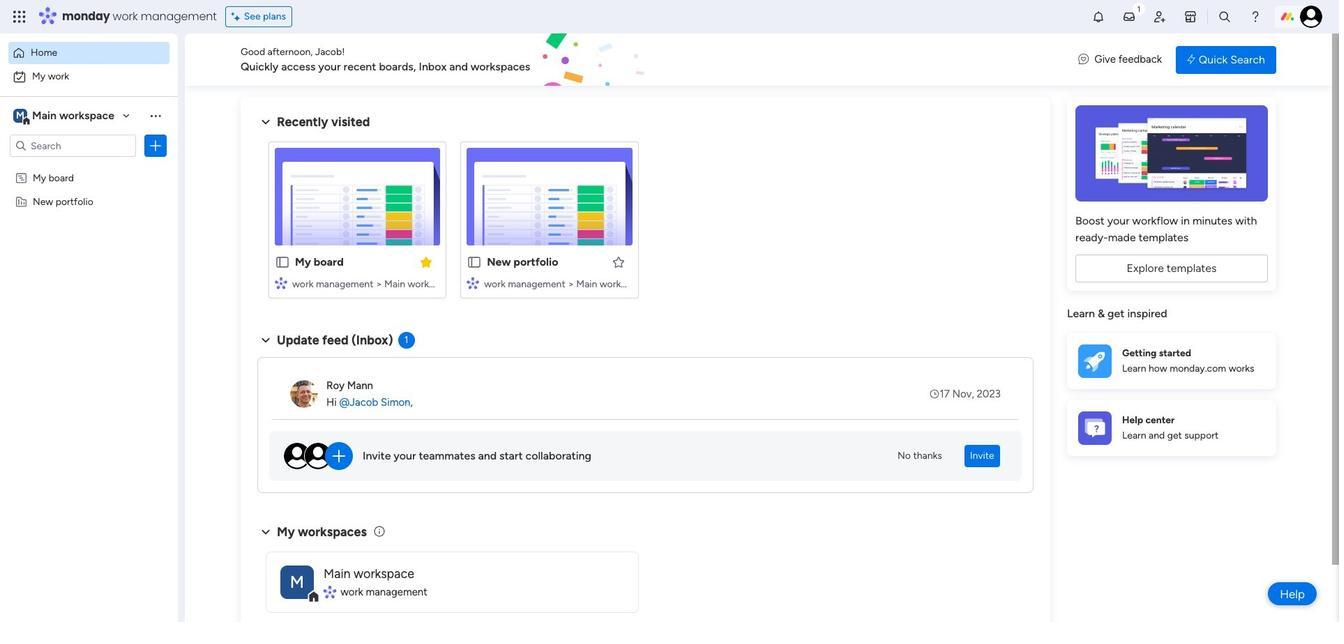 Task type: locate. For each thing, give the bounding box(es) containing it.
quick search results list box
[[257, 130, 1034, 315]]

monday marketplace image
[[1184, 10, 1198, 24]]

select product image
[[13, 10, 27, 24]]

option
[[8, 42, 170, 64], [8, 66, 170, 88], [0, 165, 178, 168]]

1 element
[[398, 332, 415, 349]]

list box
[[0, 163, 178, 401]]

getting started element
[[1067, 333, 1276, 389]]

v2 user feedback image
[[1079, 52, 1089, 67]]

close update feed (inbox) image
[[257, 332, 274, 349]]

templates image image
[[1080, 105, 1264, 202]]

workspace options image
[[149, 109, 163, 123]]

help image
[[1249, 10, 1263, 24]]

public board image
[[467, 255, 482, 270]]

help center element
[[1067, 400, 1276, 456]]

workspace image
[[280, 565, 314, 599]]

component image
[[275, 277, 287, 289]]

Search in workspace field
[[29, 138, 116, 154]]

close recently visited image
[[257, 114, 274, 130]]



Task type: describe. For each thing, give the bounding box(es) containing it.
1 image
[[1133, 1, 1145, 16]]

update feed image
[[1122, 10, 1136, 24]]

jacob simon image
[[1300, 6, 1323, 28]]

roy mann image
[[290, 380, 318, 408]]

workspace selection element
[[13, 107, 116, 126]]

2 vertical spatial option
[[0, 165, 178, 168]]

workspace image
[[13, 108, 27, 123]]

v2 bolt switch image
[[1187, 52, 1195, 67]]

0 vertical spatial option
[[8, 42, 170, 64]]

add to favorites image
[[611, 255, 625, 269]]

close my workspaces image
[[257, 524, 274, 540]]

see plans image
[[231, 9, 244, 24]]

public board image
[[275, 255, 290, 270]]

search everything image
[[1218, 10, 1232, 24]]

options image
[[149, 139, 163, 153]]

invite members image
[[1153, 10, 1167, 24]]

remove from favorites image
[[419, 255, 433, 269]]

1 vertical spatial option
[[8, 66, 170, 88]]

notifications image
[[1092, 10, 1106, 24]]



Task type: vqa. For each thing, say whether or not it's contained in the screenshot.
"update feed" ICON
yes



